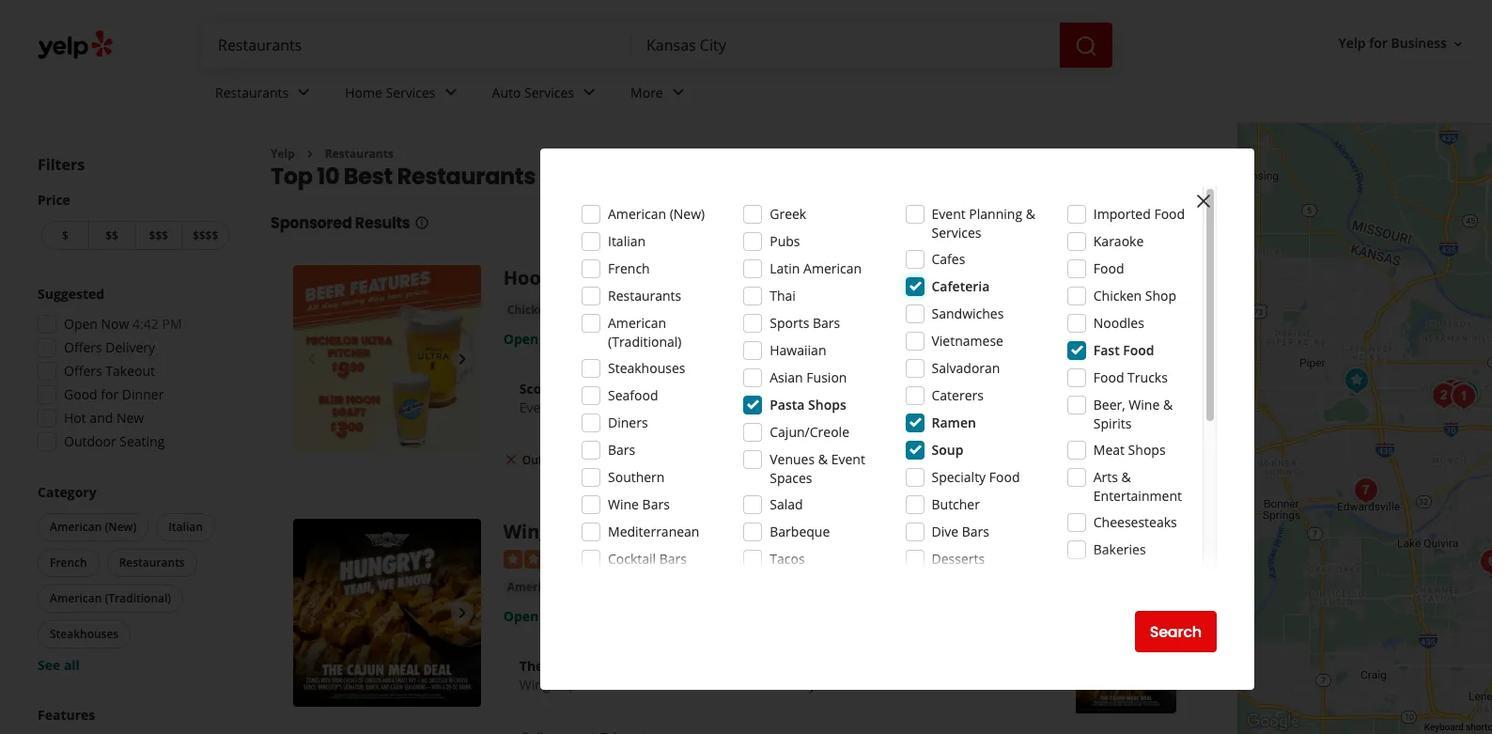 Task type: vqa. For each thing, say whether or not it's contained in the screenshot.
the topmost .
no



Task type: locate. For each thing, give the bounding box(es) containing it.
yelp
[[1339, 34, 1367, 52], [271, 146, 295, 162]]

taco bell image
[[1448, 375, 1486, 413]]

every down score
[[520, 399, 553, 417]]

0 horizontal spatial new
[[117, 409, 144, 427]]

2 vertical spatial american (new)
[[507, 579, 598, 595]]

restaurants link
[[200, 68, 330, 122], [325, 146, 394, 162]]

midnight down wings at the left top
[[573, 330, 628, 348]]

1 vertical spatial french
[[50, 555, 87, 571]]

2 vertical spatial (traditional)
[[105, 590, 171, 606]]

16 close v2 image
[[504, 452, 519, 467]]

24 chevron down v2 image right more
[[667, 81, 690, 104]]

(new) for the leftmost american (new) button
[[105, 519, 137, 535]]

24 chevron down v2 image inside more link
[[667, 81, 690, 104]]

new inside "the new cajun meal deal wingstop® louisiana rub chicken & voodoo fry read more"
[[547, 657, 577, 675]]

new up wingstop®
[[547, 657, 577, 675]]

krab kingz seafood kck image
[[1433, 373, 1471, 411]]

chicken down hooters
[[507, 302, 552, 318]]

italian up sports bars button
[[608, 232, 646, 250]]

& inside event planning & services
[[1026, 205, 1036, 223]]

1 previous image from the top
[[301, 348, 323, 371]]

salad
[[770, 495, 803, 513]]

0 vertical spatial previous image
[[301, 348, 323, 371]]

1 vertical spatial 16 checkmark v2 image
[[504, 730, 519, 734]]

steakhouses inside search "dialog"
[[608, 359, 686, 377]]

1 horizontal spatial every
[[598, 399, 631, 417]]

1 horizontal spatial wine
[[1129, 396, 1160, 414]]

until for hooters
[[542, 330, 570, 348]]

& right planning in the right top of the page
[[1026, 205, 1036, 223]]

outdoor down the and
[[64, 432, 116, 450]]

0 vertical spatial american (new)
[[608, 205, 705, 223]]

& left voodoo
[[733, 676, 743, 694]]

services inside event planning & services
[[932, 224, 982, 242]]

0 vertical spatial yelp
[[1339, 34, 1367, 52]]

1 horizontal spatial american (new)
[[507, 579, 598, 595]]

2 midnight from the top
[[573, 608, 628, 625]]

voodoo
[[746, 676, 794, 694]]

more right up
[[870, 399, 904, 417]]

event up cafes
[[932, 205, 966, 223]]

open
[[64, 315, 98, 333], [504, 330, 539, 348], [504, 608, 539, 625]]

services right home
[[386, 83, 436, 101]]

new up seating
[[117, 409, 144, 427]]

and
[[673, 399, 698, 417]]

every
[[520, 399, 553, 417], [598, 399, 631, 417]]

open until midnight
[[504, 330, 628, 348], [504, 608, 628, 625]]

2 open until midnight from the top
[[504, 608, 628, 625]]

(traditional) down sports bars button
[[608, 333, 682, 351]]

0 horizontal spatial for
[[101, 385, 119, 403]]

planning
[[970, 205, 1023, 223]]

near
[[540, 161, 595, 192]]

& down 'trucks'
[[1164, 396, 1173, 414]]

1 horizontal spatial steakhouses
[[608, 359, 686, 377]]

services right auto
[[525, 83, 574, 101]]

american (traditional) button
[[679, 301, 814, 320], [38, 585, 183, 613]]

(new) down city,
[[670, 205, 705, 223]]

read down fusion
[[835, 399, 866, 417]]

yelp left 16 chevron right v2 image
[[271, 146, 295, 162]]

1 vertical spatial steakhouses
[[50, 626, 119, 642]]

2 until from the top
[[542, 608, 570, 625]]

0 horizontal spatial outdoor
[[64, 432, 116, 450]]

keyboard
[[1425, 722, 1464, 732]]

the new cajun meal deal wingstop® louisiana rub chicken & voodoo fry read more
[[520, 657, 893, 694]]

1 vertical spatial american (new)
[[50, 519, 137, 535]]

shops up arts & entertainment
[[1129, 441, 1166, 459]]

0 vertical spatial 16 checkmark v2 image
[[626, 452, 641, 467]]

french down category
[[50, 555, 87, 571]]

1 horizontal spatial sports bars
[[770, 314, 841, 332]]

1 vertical spatial american (traditional) button
[[38, 585, 183, 613]]

read right fry at the right bottom
[[824, 676, 856, 694]]

sports down thai
[[770, 314, 810, 332]]

cafeteria
[[932, 277, 990, 295]]

0 horizontal spatial services
[[386, 83, 436, 101]]

entertainment
[[1094, 487, 1183, 505]]

16 chevron right v2 image
[[303, 146, 318, 162]]

good
[[64, 385, 97, 403]]

1 vertical spatial for
[[101, 385, 119, 403]]

sports bars inside button
[[604, 302, 668, 318]]

open down suggested
[[64, 315, 98, 333]]

wings
[[555, 302, 589, 318]]

None search field
[[203, 23, 1117, 68]]

bakeries
[[1094, 541, 1147, 558]]

don antonio's carnicería y taqueria image
[[1442, 375, 1479, 413]]

deal
[[657, 657, 686, 675]]

0 vertical spatial restaurants link
[[200, 68, 330, 122]]

1 vertical spatial new
[[547, 657, 577, 675]]

week.
[[634, 399, 670, 417]]

1 horizontal spatial services
[[525, 83, 574, 101]]

desserts
[[932, 550, 985, 568]]

grill 32 image
[[1348, 472, 1385, 510]]

1 vertical spatial outdoor
[[523, 453, 569, 469]]

1 until from the top
[[542, 330, 570, 348]]

dive
[[932, 523, 959, 541]]

slideshow element for hooters
[[293, 266, 481, 453]]

10
[[317, 161, 340, 192]]

search image
[[1076, 34, 1098, 57]]

0 vertical spatial read
[[835, 399, 866, 417]]

sports bars up hawaiian
[[770, 314, 841, 332]]

16 checkmark v2 image left 16 checkmark v2 image
[[504, 730, 519, 734]]

0 horizontal spatial steakhouses
[[50, 626, 119, 642]]

0 horizontal spatial takeout
[[106, 362, 155, 380]]

0 vertical spatial takeout
[[106, 362, 155, 380]]

wine bars
[[608, 495, 670, 513]]

until for wingstop
[[542, 608, 570, 625]]

open down chicken wings link
[[504, 330, 539, 348]]

best
[[344, 161, 393, 192]]

1 midnight from the top
[[573, 330, 628, 348]]

4 24 chevron down v2 image from the left
[[667, 81, 690, 104]]

for left business
[[1370, 34, 1388, 52]]

trucks
[[1128, 369, 1168, 386]]

(new) up restaurants button
[[105, 519, 137, 535]]

category
[[38, 483, 96, 501]]

event
[[932, 205, 966, 223], [832, 450, 866, 468]]

until
[[542, 330, 570, 348], [542, 608, 570, 625]]

yelp for 'yelp' link
[[271, 146, 295, 162]]

american (traditional) up steakhouses button
[[50, 590, 171, 606]]

0 vertical spatial italian
[[608, 232, 646, 250]]

offers up good
[[64, 362, 102, 380]]

1 horizontal spatial outdoor
[[523, 453, 569, 469]]

0 horizontal spatial chicken
[[507, 302, 552, 318]]

french
[[608, 259, 650, 277], [50, 555, 87, 571]]

0 horizontal spatial italian
[[168, 519, 203, 535]]

0 vertical spatial for
[[1370, 34, 1388, 52]]

next image
[[451, 348, 474, 371], [451, 601, 474, 624]]

1 horizontal spatial sports
[[770, 314, 810, 332]]

1 horizontal spatial (traditional)
[[608, 333, 682, 351]]

american (traditional) down latin
[[683, 302, 810, 318]]

0 vertical spatial steakhouses
[[608, 359, 686, 377]]

0 vertical spatial midnight
[[573, 330, 628, 348]]

0 horizontal spatial (traditional)
[[105, 590, 171, 606]]

until down chicken wings link
[[542, 330, 570, 348]]

see all button
[[38, 656, 80, 674]]

takeout left venues
[[723, 453, 768, 469]]

and
[[90, 409, 113, 427]]

more inside "the new cajun meal deal wingstop® louisiana rub chicken & voodoo fry read more"
[[859, 676, 893, 694]]

auto services
[[492, 83, 574, 101]]

1 horizontal spatial yelp
[[1339, 34, 1367, 52]]

american inside 'american (traditional)' link
[[683, 302, 737, 318]]

for inside 'button'
[[1370, 34, 1388, 52]]

american (new) down city,
[[608, 205, 705, 223]]

steakhouses button
[[38, 621, 131, 649]]

0 vertical spatial american (traditional) button
[[679, 301, 814, 320]]

24 chevron down v2 image inside auto services link
[[578, 81, 601, 104]]

food down karaoke
[[1094, 259, 1125, 277]]

american (new) button up french button
[[38, 513, 149, 542]]

1 horizontal spatial for
[[1370, 34, 1388, 52]]

(traditional) down latin
[[740, 302, 810, 318]]

italian
[[608, 232, 646, 250], [168, 519, 203, 535]]

latin american
[[770, 259, 862, 277]]

event inside event planning & services
[[932, 205, 966, 223]]

(traditional) down restaurants button
[[105, 590, 171, 606]]

1 horizontal spatial 16 checkmark v2 image
[[626, 452, 641, 467]]

0 vertical spatial event
[[932, 205, 966, 223]]

imported food
[[1094, 205, 1186, 223]]

fired
[[794, 399, 823, 417]]

2 horizontal spatial american (traditional)
[[683, 302, 810, 318]]

cajun/creole
[[770, 423, 850, 441]]

2 horizontal spatial (traditional)
[[740, 302, 810, 318]]

diners
[[608, 414, 648, 432]]

midnight up cajun
[[573, 608, 628, 625]]

1 vertical spatial until
[[542, 608, 570, 625]]

shops
[[809, 396, 847, 414], [1129, 441, 1166, 459]]

group containing suggested
[[32, 285, 233, 457]]

services up cafes
[[932, 224, 982, 242]]

2 offers from the top
[[64, 362, 102, 380]]

open until midnight down wings at the left top
[[504, 330, 628, 348]]

(new)
[[670, 205, 705, 223], [105, 519, 137, 535], [565, 579, 598, 595]]

italian up restaurants button
[[168, 519, 203, 535]]

& right arts
[[1122, 468, 1132, 486]]

(new) inside "link"
[[565, 579, 598, 595]]

& inside "the new cajun meal deal wingstop® louisiana rub chicken & voodoo fry read more"
[[733, 676, 743, 694]]

pubs
[[770, 232, 801, 250]]

4:42
[[133, 315, 159, 333]]

0 vertical spatial shops
[[809, 396, 847, 414]]

1 next image from the top
[[451, 348, 474, 371]]

1 vertical spatial yelp
[[271, 146, 295, 162]]

1 vertical spatial (new)
[[105, 519, 137, 535]]

french up sports bars button
[[608, 259, 650, 277]]

16 checkmark v2 image
[[626, 452, 641, 467], [504, 730, 519, 734]]

24 chevron down v2 image right auto services
[[578, 81, 601, 104]]

chicken for chicken wings
[[507, 302, 552, 318]]

1 vertical spatial more
[[859, 676, 893, 694]]

1 vertical spatial next image
[[451, 601, 474, 624]]

0 horizontal spatial american (new) button
[[38, 513, 149, 542]]

0 horizontal spatial yelp
[[271, 146, 295, 162]]

kansas left city,
[[599, 161, 684, 192]]

0 vertical spatial until
[[542, 330, 570, 348]]

1 vertical spatial read
[[824, 676, 856, 694]]

restaurants right 16 chevron right v2 image
[[325, 146, 394, 162]]

for down offers takeout
[[101, 385, 119, 403]]

0 horizontal spatial sports
[[604, 302, 640, 318]]

fast food
[[1094, 341, 1155, 359]]

offers takeout
[[64, 362, 155, 380]]

search
[[1150, 621, 1202, 643]]

for
[[1370, 34, 1388, 52], [101, 385, 119, 403]]

previous image
[[301, 348, 323, 371], [301, 601, 323, 624]]

sports inside button
[[604, 302, 640, 318]]

1 vertical spatial takeout
[[723, 453, 768, 469]]

restaurants button
[[107, 549, 197, 577]]

services
[[386, 83, 436, 101], [525, 83, 574, 101], [932, 224, 982, 242]]

24 chevron down v2 image for home services
[[440, 81, 462, 104]]

food up food trucks
[[1124, 341, 1155, 359]]

chicken inside button
[[507, 302, 552, 318]]

2 next image from the top
[[451, 601, 474, 624]]

0 vertical spatial slideshow element
[[293, 266, 481, 453]]

takeout down delivery
[[106, 362, 155, 380]]

group
[[32, 285, 233, 457], [34, 483, 233, 675]]

bars right dive
[[962, 523, 990, 541]]

slideshow element
[[293, 266, 481, 453], [293, 519, 481, 707]]

(new) down '2.9 star rating' image
[[565, 579, 598, 595]]

chicken down deal
[[681, 676, 730, 694]]

american (new) button down '2.9 star rating' image
[[504, 578, 601, 597]]

1 vertical spatial slideshow element
[[293, 519, 481, 707]]

auto services link
[[477, 68, 616, 122]]

1 horizontal spatial event
[[932, 205, 966, 223]]

american (traditional) inside group
[[50, 590, 171, 606]]

more
[[631, 83, 663, 101]]

24 chevron down v2 image left home
[[293, 81, 315, 104]]

group containing category
[[34, 483, 233, 675]]

american (new) down category
[[50, 519, 137, 535]]

shops for meat shops
[[1129, 441, 1166, 459]]

outdoor right 16 close v2 icon
[[523, 453, 569, 469]]

new inside group
[[117, 409, 144, 427]]

event down cajun/creole
[[832, 450, 866, 468]]

wine down southern
[[608, 495, 639, 513]]

24 chevron down v2 image
[[293, 81, 315, 104], [440, 81, 462, 104], [578, 81, 601, 104], [667, 81, 690, 104]]

food for imported food
[[1155, 205, 1186, 223]]

1 vertical spatial group
[[34, 483, 233, 675]]

0 horizontal spatial french
[[50, 555, 87, 571]]

american inside american (new) "link"
[[507, 579, 562, 595]]

0 vertical spatial wine
[[1129, 396, 1160, 414]]

2 slideshow element from the top
[[293, 519, 481, 707]]

1 24 chevron down v2 image from the left
[[293, 81, 315, 104]]

(new) inside search "dialog"
[[670, 205, 705, 223]]

every down score gameday deals
[[598, 399, 631, 417]]

hawaiian
[[770, 341, 827, 359]]

restaurants link up 'yelp' link
[[200, 68, 330, 122]]

2 horizontal spatial chicken
[[1094, 287, 1142, 305]]

16 checkmark v2 image
[[582, 730, 597, 734]]

2 24 chevron down v2 image from the left
[[440, 81, 462, 104]]

midnight for wingstop
[[573, 608, 628, 625]]

16 checkmark v2 image up southern
[[626, 452, 641, 467]]

2 kansas from the left
[[744, 161, 829, 192]]

wandering vine at the castle image
[[1474, 543, 1493, 581]]

restaurants
[[215, 83, 289, 101], [325, 146, 394, 162], [397, 161, 536, 192], [608, 287, 682, 305], [119, 555, 185, 571]]

$ button
[[41, 221, 88, 250]]

gameday
[[559, 380, 621, 398]]

1 vertical spatial offers
[[64, 362, 102, 380]]

ramen
[[932, 414, 977, 432]]

2 vertical spatial (new)
[[565, 579, 598, 595]]

american (traditional) button up steakhouses button
[[38, 585, 183, 613]]

kansas up greek
[[744, 161, 829, 192]]

filters
[[38, 154, 85, 175]]

1 slideshow element from the top
[[293, 266, 481, 453]]

hooters image
[[293, 266, 481, 453], [1338, 362, 1376, 400]]

sports
[[604, 302, 640, 318], [770, 314, 810, 332]]

0 vertical spatial (new)
[[670, 205, 705, 223]]

open down american (new) "link"
[[504, 608, 539, 625]]

0 horizontal spatial american (new)
[[50, 519, 137, 535]]

& down cajun/creole
[[819, 450, 828, 468]]

american (traditional) button down latin
[[679, 301, 814, 320]]

3 24 chevron down v2 image from the left
[[578, 81, 601, 104]]

until down american (new) "link"
[[542, 608, 570, 625]]

sports bars right wings at the left top
[[604, 302, 668, 318]]

american (new)
[[608, 205, 705, 223], [50, 519, 137, 535], [507, 579, 598, 595]]

0 horizontal spatial every
[[520, 399, 553, 417]]

shops down fusion
[[809, 396, 847, 414]]

0 horizontal spatial shops
[[809, 396, 847, 414]]

for for dinner
[[101, 385, 119, 403]]

close image
[[1193, 190, 1216, 212]]

for inside group
[[101, 385, 119, 403]]

restaurants up 'yelp' link
[[215, 83, 289, 101]]

previous image for hooters
[[301, 348, 323, 371]]

hot and new
[[64, 409, 144, 427]]

0 vertical spatial offers
[[64, 338, 102, 356]]

1 horizontal spatial kansas
[[744, 161, 829, 192]]

food
[[1155, 205, 1186, 223], [1094, 259, 1125, 277], [1124, 341, 1155, 359], [1094, 369, 1125, 386], [990, 468, 1021, 486]]

chicken up noodles
[[1094, 287, 1142, 305]]

1 horizontal spatial new
[[547, 657, 577, 675]]

0 horizontal spatial kansas
[[599, 161, 684, 192]]

1 horizontal spatial shops
[[1129, 441, 1166, 459]]

food left close 'image'
[[1155, 205, 1186, 223]]

services for auto services
[[525, 83, 574, 101]]

bars up deals at bottom
[[643, 302, 668, 318]]

0 vertical spatial american (new) button
[[38, 513, 149, 542]]

steakhouses up deals at bottom
[[608, 359, 686, 377]]

24 chevron down v2 image left auto
[[440, 81, 462, 104]]

food for fast food
[[1124, 341, 1155, 359]]

see
[[38, 656, 60, 674]]

meat shops
[[1094, 441, 1166, 459]]

restaurants link right 16 chevron right v2 image
[[325, 146, 394, 162]]

1 vertical spatial restaurants link
[[325, 146, 394, 162]]

wine down 'trucks'
[[1129, 396, 1160, 414]]

restaurants right wings at the left top
[[608, 287, 682, 305]]

steakhouses up all
[[50, 626, 119, 642]]

1 vertical spatial shops
[[1129, 441, 1166, 459]]

1 offers from the top
[[64, 338, 102, 356]]

1 vertical spatial wine
[[608, 495, 639, 513]]

bars up mediterranean
[[643, 495, 670, 513]]

(new) inside group
[[105, 519, 137, 535]]

dive bars
[[932, 523, 990, 541]]

1 vertical spatial italian
[[168, 519, 203, 535]]

0 vertical spatial new
[[117, 409, 144, 427]]

1 horizontal spatial french
[[608, 259, 650, 277]]

1 vertical spatial midnight
[[573, 608, 628, 625]]

takeout inside group
[[106, 362, 155, 380]]

cocktail bars
[[608, 550, 687, 568]]

2 previous image from the top
[[301, 601, 323, 624]]

yelp left business
[[1339, 34, 1367, 52]]

0 vertical spatial open until midnight
[[504, 330, 628, 348]]

0 vertical spatial outdoor
[[64, 432, 116, 450]]

offers up offers takeout
[[64, 338, 102, 356]]

food for specialty food
[[990, 468, 1021, 486]]

sports right wings at the left top
[[604, 302, 640, 318]]

food right the specialty
[[990, 468, 1021, 486]]

1 horizontal spatial american (traditional)
[[608, 314, 682, 351]]

arts
[[1094, 468, 1119, 486]]

1 horizontal spatial chicken
[[681, 676, 730, 694]]

2 horizontal spatial (new)
[[670, 205, 705, 223]]

next image for hooters
[[451, 348, 474, 371]]

dinner
[[122, 385, 164, 403]]

american (traditional) up deals at bottom
[[608, 314, 682, 351]]

bars down diners
[[608, 441, 636, 459]]

business categories element
[[200, 68, 1493, 122]]

1 open until midnight from the top
[[504, 330, 628, 348]]

$$$$ button
[[182, 221, 229, 250]]

0 horizontal spatial hooters image
[[293, 266, 481, 453]]

restaurants inside restaurants button
[[119, 555, 185, 571]]

open inside group
[[64, 315, 98, 333]]

venues & event spaces
[[770, 450, 866, 487]]

get
[[772, 399, 791, 417]]

yelp inside 'button'
[[1339, 34, 1367, 52]]

24 chevron down v2 image inside home services link
[[440, 81, 462, 104]]

read inside "the new cajun meal deal wingstop® louisiana rub chicken & voodoo fry read more"
[[824, 676, 856, 694]]

chicken inside search "dialog"
[[1094, 287, 1142, 305]]

mason jar image
[[1446, 378, 1483, 416]]

0 horizontal spatial event
[[832, 450, 866, 468]]

1 vertical spatial previous image
[[301, 601, 323, 624]]

specialty food
[[932, 468, 1021, 486]]

0 vertical spatial more
[[870, 399, 904, 417]]

steakhouses inside button
[[50, 626, 119, 642]]

butcher
[[932, 495, 981, 513]]

southern
[[608, 468, 665, 486]]

24 chevron down v2 image for more
[[667, 81, 690, 104]]

american (new) down '2.9 star rating' image
[[507, 579, 598, 595]]

chicken for chicken shop
[[1094, 287, 1142, 305]]

more right fry at the right bottom
[[859, 676, 893, 694]]

0 vertical spatial french
[[608, 259, 650, 277]]

restaurants down 'italian' button
[[119, 555, 185, 571]]

open until midnight down american (new) "link"
[[504, 608, 628, 625]]



Task type: describe. For each thing, give the bounding box(es) containing it.
suggested
[[38, 285, 105, 303]]

wingstop
[[504, 519, 592, 544]]

$$
[[106, 228, 118, 244]]

$$ button
[[88, 221, 135, 250]]

1 every from the left
[[520, 399, 553, 417]]

restaurants inside search "dialog"
[[608, 287, 682, 305]]

wingstop link
[[504, 519, 592, 544]]

keyboard shortc button
[[1425, 721, 1493, 734]]

yelp for yelp for business
[[1339, 34, 1367, 52]]

meal
[[621, 657, 654, 675]]

tacos
[[770, 550, 805, 568]]

event planning & services
[[932, 205, 1036, 242]]

0 horizontal spatial wine
[[608, 495, 639, 513]]

venues
[[770, 450, 815, 468]]

naree kitchen image
[[1426, 377, 1463, 415]]

24 chevron down v2 image for auto services
[[578, 81, 601, 104]]

shops for pasta shops
[[809, 396, 847, 414]]

wingstop®
[[520, 676, 588, 694]]

outdoor for outdoor seating
[[523, 453, 569, 469]]

slideshow element for wingstop
[[293, 519, 481, 707]]

event inside venues & event spaces
[[832, 450, 866, 468]]

deals
[[624, 380, 660, 398]]

salvadoran
[[932, 359, 1001, 377]]

sports inside search "dialog"
[[770, 314, 810, 332]]

rub
[[654, 676, 678, 694]]

chicken wings link
[[504, 301, 593, 320]]

24 chevron down v2 image for restaurants
[[293, 81, 315, 104]]

0 horizontal spatial 16 checkmark v2 image
[[504, 730, 519, 734]]

keyboard shortc
[[1425, 722, 1493, 732]]

american (new) inside search "dialog"
[[608, 205, 705, 223]]

price
[[38, 191, 70, 209]]

good for dinner
[[64, 385, 164, 403]]

home services
[[345, 83, 436, 101]]

mediterranean
[[608, 523, 700, 541]]

french inside search "dialog"
[[608, 259, 650, 277]]

american (traditional) link
[[679, 301, 814, 320]]

meat
[[1094, 441, 1125, 459]]

thai
[[770, 287, 796, 305]]

1 kansas from the left
[[599, 161, 684, 192]]

& inside beer, wine & spirits
[[1164, 396, 1173, 414]]

2.9 star rating image
[[504, 550, 605, 569]]

16 chevron down v2 image
[[1452, 36, 1467, 51]]

caterers
[[932, 386, 984, 404]]

& inside arts & entertainment
[[1122, 468, 1132, 486]]

open for wingstop
[[504, 608, 539, 625]]

pasta shops
[[770, 396, 847, 414]]

(traditional) inside search "dialog"
[[608, 333, 682, 351]]

see all
[[38, 656, 80, 674]]

top 10 best restaurants near kansas city, kansas
[[271, 161, 829, 192]]

google image
[[1243, 710, 1305, 734]]

american (new) inside american (new) "link"
[[507, 579, 598, 595]]

read more
[[835, 399, 904, 417]]

business
[[1392, 34, 1448, 52]]

italian button
[[156, 513, 215, 542]]

sports bars link
[[600, 301, 672, 320]]

services for home services
[[386, 83, 436, 101]]

features
[[38, 706, 95, 724]]

chicken shop
[[1094, 287, 1177, 305]]

seating
[[120, 432, 165, 450]]

(traditional) inside group
[[105, 590, 171, 606]]

offers for offers delivery
[[64, 338, 102, 356]]

search dialog
[[0, 0, 1493, 734]]

restaurants inside the business categories 'element'
[[215, 83, 289, 101]]

you'll
[[737, 399, 768, 417]]

up
[[826, 399, 843, 417]]

& inside venues & event spaces
[[819, 450, 828, 468]]

outdoor seating
[[64, 432, 165, 450]]

sports bars inside search "dialog"
[[770, 314, 841, 332]]

cajun
[[580, 657, 618, 675]]

american (new) link
[[504, 578, 601, 597]]

open until midnight for wingstop
[[504, 608, 628, 625]]

map region
[[1229, 0, 1493, 734]]

open now 4:42 pm
[[64, 315, 182, 333]]

bars up hawaiian
[[813, 314, 841, 332]]

2 every from the left
[[598, 399, 631, 417]]

barbeque
[[770, 523, 830, 541]]

yelp for business button
[[1332, 27, 1474, 61]]

auto
[[492, 83, 521, 101]]

outdoor seating
[[523, 453, 611, 469]]

score gameday deals
[[520, 380, 660, 398]]

1 horizontal spatial american (new) button
[[504, 578, 601, 597]]

italian inside button
[[168, 519, 203, 535]]

next image for wingstop
[[451, 601, 474, 624]]

(new) for the rightmost american (new) button
[[565, 579, 598, 595]]

wingstop image
[[293, 519, 481, 707]]

hooters
[[504, 266, 579, 291]]

italian inside search "dialog"
[[608, 232, 646, 250]]

sandwiches
[[932, 305, 1004, 322]]

midnight for hooters
[[573, 330, 628, 348]]

game.
[[556, 399, 594, 417]]

open until midnight for hooters
[[504, 330, 628, 348]]

2.9
[[613, 549, 631, 567]]

bars right (28 at the bottom of the page
[[660, 550, 687, 568]]

seating
[[572, 453, 611, 469]]

spaces
[[770, 469, 813, 487]]

french inside button
[[50, 555, 87, 571]]

american (traditional) inside search "dialog"
[[608, 314, 682, 351]]

arts & entertainment
[[1094, 468, 1183, 505]]

fusion
[[807, 369, 847, 386]]

beer, wine & spirits
[[1094, 396, 1173, 432]]

food up beer,
[[1094, 369, 1125, 386]]

all
[[64, 656, 80, 674]]

16 info v2 image
[[414, 216, 429, 231]]

for for business
[[1370, 34, 1388, 52]]

previous image for wingstop
[[301, 601, 323, 624]]

greek
[[770, 205, 807, 223]]

every game. every week. and deals you'll get fired up about.
[[520, 399, 886, 417]]

sponsored
[[271, 213, 352, 234]]

0 vertical spatial (traditional)
[[740, 302, 810, 318]]

cafes
[[932, 250, 966, 268]]

restaurants up 16 info v2 image on the left top of page
[[397, 161, 536, 192]]

wine inside beer, wine & spirits
[[1129, 396, 1160, 414]]

offers for offers takeout
[[64, 362, 102, 380]]

about.
[[846, 399, 886, 417]]

outdoor for outdoor seating
[[64, 432, 116, 450]]

karaoke
[[1094, 232, 1144, 250]]

pm
[[162, 315, 182, 333]]

sponsored results
[[271, 213, 410, 234]]

price group
[[38, 191, 233, 254]]

search button
[[1135, 611, 1218, 652]]

1 horizontal spatial hooters image
[[1338, 362, 1376, 400]]

latin
[[770, 259, 800, 277]]

chicken inside "the new cajun meal deal wingstop® louisiana rub chicken & voodoo fry read more"
[[681, 676, 730, 694]]

shortc
[[1467, 722, 1493, 732]]

deals
[[701, 399, 733, 417]]

chicken wings button
[[504, 301, 593, 320]]

bars inside button
[[643, 302, 668, 318]]

imported
[[1094, 205, 1152, 223]]

sports bars button
[[600, 301, 672, 320]]

open for hooters
[[504, 330, 539, 348]]

$
[[62, 228, 68, 244]]

hooters link
[[504, 266, 579, 291]]

top
[[271, 161, 313, 192]]

1 horizontal spatial american (traditional) button
[[679, 301, 814, 320]]

(28
[[635, 549, 654, 567]]

0 horizontal spatial american (traditional) button
[[38, 585, 183, 613]]



